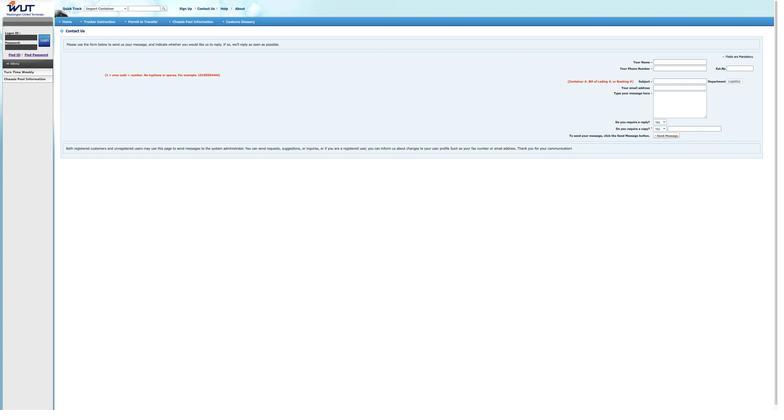 Task type: locate. For each thing, give the bounding box(es) containing it.
chassis down sign
[[173, 20, 185, 23]]

trucker
[[84, 20, 96, 23]]

pool down turn time weekly
[[17, 77, 25, 81]]

find left password
[[25, 53, 32, 57]]

find for find id
[[9, 53, 15, 57]]

1 horizontal spatial information
[[194, 20, 213, 23]]

permit
[[128, 20, 139, 23]]

find id
[[9, 53, 20, 57]]

:
[[20, 31, 21, 35]]

logon
[[5, 31, 14, 35]]

instruction
[[97, 20, 115, 23]]

0 horizontal spatial chassis
[[4, 77, 16, 81]]

0 horizontal spatial information
[[26, 77, 46, 81]]

chassis down turn
[[4, 77, 16, 81]]

chassis pool information down turn time weekly link
[[4, 77, 46, 81]]

None text field
[[128, 6, 160, 11], [5, 35, 37, 40], [128, 6, 160, 11], [5, 35, 37, 40]]

0 horizontal spatial pool
[[17, 77, 25, 81]]

1 horizontal spatial chassis
[[173, 20, 185, 23]]

sign up
[[180, 7, 192, 10]]

contact us
[[197, 7, 215, 10]]

1 horizontal spatial chassis pool information
[[173, 20, 213, 23]]

permit to transfer
[[128, 20, 158, 23]]

find
[[9, 53, 15, 57], [25, 53, 32, 57]]

None password field
[[5, 44, 37, 50]]

1 vertical spatial chassis
[[4, 77, 16, 81]]

pool
[[186, 20, 193, 23], [17, 77, 25, 81]]

information down contact
[[194, 20, 213, 23]]

information
[[194, 20, 213, 23], [26, 77, 46, 81]]

0 vertical spatial id
[[15, 31, 19, 35]]

chassis
[[173, 20, 185, 23], [4, 77, 16, 81]]

help link
[[221, 7, 228, 10]]

find down password:
[[9, 53, 15, 57]]

id for find
[[16, 53, 20, 57]]

1 vertical spatial chassis pool information
[[4, 77, 46, 81]]

pool down up
[[186, 20, 193, 23]]

id left :
[[15, 31, 19, 35]]

1 horizontal spatial pool
[[186, 20, 193, 23]]

us
[[211, 7, 215, 10]]

find password
[[25, 53, 48, 57]]

id
[[15, 31, 19, 35], [16, 53, 20, 57]]

1 vertical spatial id
[[16, 53, 20, 57]]

2 find from the left
[[25, 53, 32, 57]]

chassis pool information down up
[[173, 20, 213, 23]]

chassis inside 'chassis pool information' link
[[4, 77, 16, 81]]

1 find from the left
[[9, 53, 15, 57]]

1 horizontal spatial find
[[25, 53, 32, 57]]

turn time weekly
[[4, 70, 34, 74]]

0 horizontal spatial find
[[9, 53, 15, 57]]

trucker instruction
[[84, 20, 115, 23]]

0 vertical spatial information
[[194, 20, 213, 23]]

id down password:
[[16, 53, 20, 57]]

information down weekly
[[26, 77, 46, 81]]

0 vertical spatial chassis pool information
[[173, 20, 213, 23]]

chassis pool information
[[173, 20, 213, 23], [4, 77, 46, 81]]

customs
[[226, 20, 240, 23]]



Task type: describe. For each thing, give the bounding box(es) containing it.
chassis pool information link
[[2, 76, 53, 83]]

home
[[62, 20, 72, 23]]

contact
[[197, 7, 210, 10]]

to
[[140, 20, 143, 23]]

transfer
[[144, 20, 158, 23]]

1 vertical spatial information
[[26, 77, 46, 81]]

help
[[221, 7, 228, 10]]

login image
[[38, 35, 50, 47]]

quick
[[63, 7, 72, 10]]

about
[[235, 7, 245, 10]]

0 vertical spatial pool
[[186, 20, 193, 23]]

glossary
[[241, 20, 255, 23]]

sign
[[180, 7, 187, 10]]

sign up link
[[180, 7, 192, 10]]

weekly
[[22, 70, 34, 74]]

find password link
[[25, 53, 48, 57]]

0 vertical spatial chassis
[[173, 20, 185, 23]]

password
[[32, 53, 48, 57]]

turn
[[4, 70, 12, 74]]

track
[[73, 7, 82, 10]]

0 horizontal spatial chassis pool information
[[4, 77, 46, 81]]

id for logon
[[15, 31, 19, 35]]

quick track
[[63, 7, 82, 10]]

find id link
[[9, 53, 20, 57]]

time
[[13, 70, 21, 74]]

find for find password
[[25, 53, 32, 57]]

turn time weekly link
[[2, 69, 53, 76]]

up
[[188, 7, 192, 10]]

1 vertical spatial pool
[[17, 77, 25, 81]]

customs glossary
[[226, 20, 255, 23]]

logon id :
[[5, 31, 21, 35]]

contact us link
[[197, 7, 215, 10]]

password:
[[5, 41, 20, 44]]

about link
[[235, 7, 245, 10]]



Task type: vqa. For each thing, say whether or not it's contained in the screenshot.
the topmost Chassis Pool Information
yes



